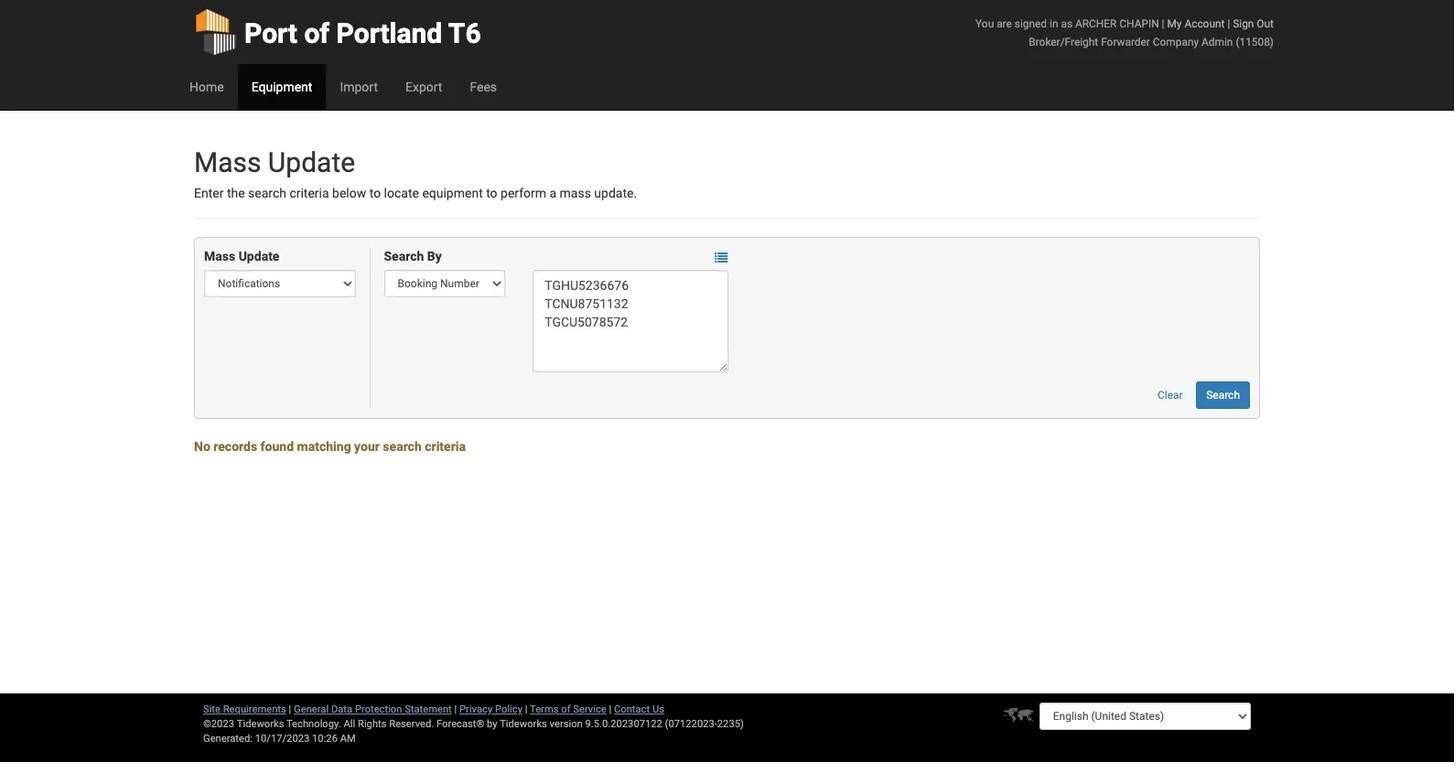 Task type: describe. For each thing, give the bounding box(es) containing it.
| left general on the left bottom
[[289, 704, 291, 716]]

general
[[294, 704, 329, 716]]

| up tideworks
[[525, 704, 528, 716]]

| up the forecast®
[[454, 704, 457, 716]]

update for mass update enter the search criteria below to locate equipment to perform a mass update.
[[268, 146, 355, 178]]

company
[[1153, 36, 1199, 49]]

criteria inside mass update enter the search criteria below to locate equipment to perform a mass update.
[[290, 186, 329, 200]]

rights
[[358, 718, 387, 730]]

clear button
[[1148, 382, 1193, 409]]

broker/freight
[[1029, 36, 1098, 49]]

requirements
[[223, 704, 286, 716]]

admin
[[1202, 36, 1233, 49]]

export button
[[392, 64, 456, 110]]

fees button
[[456, 64, 511, 110]]

you are signed in as archer chapin | my account | sign out broker/freight forwarder company admin (11508)
[[976, 17, 1274, 49]]

no
[[194, 440, 210, 454]]

mass for mass update enter the search criteria below to locate equipment to perform a mass update.
[[194, 146, 261, 178]]

chapin
[[1120, 17, 1159, 30]]

show list image
[[715, 251, 728, 264]]

protection
[[355, 704, 402, 716]]

as
[[1061, 17, 1073, 30]]

us
[[652, 704, 664, 716]]

in
[[1050, 17, 1058, 30]]

forecast®
[[437, 718, 484, 730]]

contact us link
[[614, 704, 664, 716]]

privacy
[[459, 704, 493, 716]]

t6
[[448, 17, 481, 49]]

technology.
[[286, 718, 341, 730]]

are
[[997, 17, 1012, 30]]

search button
[[1196, 382, 1250, 409]]

mass for mass update
[[204, 249, 235, 264]]

a
[[550, 186, 557, 200]]

of inside site requirements | general data protection statement | privacy policy | terms of service | contact us ©2023 tideworks technology. all rights reserved. forecast® by tideworks version 9.5.0.202307122 (07122023-2235) generated: 10/17/2023 10:26 am
[[561, 704, 571, 716]]

search inside mass update enter the search criteria below to locate equipment to perform a mass update.
[[248, 186, 286, 200]]

you
[[976, 17, 994, 30]]

data
[[331, 704, 352, 716]]

(07122023-
[[665, 718, 717, 730]]

1 to from the left
[[369, 186, 381, 200]]

my
[[1167, 17, 1182, 30]]

fees
[[470, 80, 497, 94]]

equipment button
[[238, 64, 326, 110]]

sign
[[1233, 17, 1254, 30]]

general data protection statement link
[[294, 704, 452, 716]]

am
[[340, 733, 356, 745]]

| left my
[[1162, 17, 1165, 30]]

(11508)
[[1236, 36, 1274, 49]]

update.
[[594, 186, 637, 200]]

search by
[[384, 249, 442, 264]]

all
[[344, 718, 355, 730]]

account
[[1185, 17, 1225, 30]]

home button
[[176, 64, 238, 110]]

10/17/2023
[[255, 733, 310, 745]]

tideworks
[[500, 718, 547, 730]]

forwarder
[[1101, 36, 1150, 49]]

terms of service link
[[530, 704, 607, 716]]

| left sign
[[1228, 17, 1230, 30]]

port of portland t6
[[244, 17, 481, 49]]

contact
[[614, 704, 650, 716]]

export
[[405, 80, 442, 94]]

port of portland t6 link
[[194, 0, 481, 64]]



Task type: vqa. For each thing, say whether or not it's contained in the screenshot.
right "are"
no



Task type: locate. For each thing, give the bounding box(es) containing it.
1 horizontal spatial to
[[486, 186, 498, 200]]

reserved.
[[389, 718, 434, 730]]

home
[[189, 80, 224, 94]]

1 horizontal spatial search
[[383, 440, 422, 454]]

2 to from the left
[[486, 186, 498, 200]]

my account link
[[1167, 17, 1225, 30]]

policy
[[495, 704, 523, 716]]

mass down enter
[[204, 249, 235, 264]]

import button
[[326, 64, 392, 110]]

1 vertical spatial update
[[239, 249, 280, 264]]

update
[[268, 146, 355, 178], [239, 249, 280, 264]]

terms
[[530, 704, 559, 716]]

perform
[[501, 186, 546, 200]]

to left perform
[[486, 186, 498, 200]]

sign out link
[[1233, 17, 1274, 30]]

10:26
[[312, 733, 338, 745]]

update down the
[[239, 249, 280, 264]]

search right your
[[383, 440, 422, 454]]

import
[[340, 80, 378, 94]]

0 vertical spatial search
[[248, 186, 286, 200]]

your
[[354, 440, 380, 454]]

1 vertical spatial search
[[1206, 389, 1240, 402]]

of
[[304, 17, 330, 49], [561, 704, 571, 716]]

1 vertical spatial mass
[[204, 249, 235, 264]]

no records found matching your search criteria
[[194, 440, 466, 454]]

statement
[[405, 704, 452, 716]]

the
[[227, 186, 245, 200]]

0 vertical spatial criteria
[[290, 186, 329, 200]]

found
[[260, 440, 294, 454]]

1 horizontal spatial criteria
[[425, 440, 466, 454]]

search for search
[[1206, 389, 1240, 402]]

1 vertical spatial search
[[383, 440, 422, 454]]

criteria
[[290, 186, 329, 200], [425, 440, 466, 454]]

0 horizontal spatial of
[[304, 17, 330, 49]]

9.5.0.202307122
[[585, 718, 662, 730]]

0 vertical spatial of
[[304, 17, 330, 49]]

version
[[550, 718, 583, 730]]

by
[[487, 718, 498, 730]]

locate
[[384, 186, 419, 200]]

mass update
[[204, 249, 280, 264]]

portland
[[336, 17, 442, 49]]

criteria left below
[[290, 186, 329, 200]]

signed
[[1015, 17, 1047, 30]]

search right the clear button
[[1206, 389, 1240, 402]]

mass
[[194, 146, 261, 178], [204, 249, 235, 264]]

mass up the
[[194, 146, 261, 178]]

1 horizontal spatial of
[[561, 704, 571, 716]]

enter
[[194, 186, 224, 200]]

mass
[[560, 186, 591, 200]]

update inside mass update enter the search criteria below to locate equipment to perform a mass update.
[[268, 146, 355, 178]]

update up below
[[268, 146, 355, 178]]

TGHU5236676 TCNU8751132 TGCU5078572 text field
[[533, 270, 729, 373]]

search
[[384, 249, 424, 264], [1206, 389, 1240, 402]]

archer
[[1075, 17, 1117, 30]]

of up version
[[561, 704, 571, 716]]

search left by
[[384, 249, 424, 264]]

out
[[1257, 17, 1274, 30]]

service
[[573, 704, 607, 716]]

| up 9.5.0.202307122
[[609, 704, 612, 716]]

2235)
[[717, 718, 744, 730]]

site requirements | general data protection statement | privacy policy | terms of service | contact us ©2023 tideworks technology. all rights reserved. forecast® by tideworks version 9.5.0.202307122 (07122023-2235) generated: 10/17/2023 10:26 am
[[203, 704, 744, 745]]

generated:
[[203, 733, 253, 745]]

to
[[369, 186, 381, 200], [486, 186, 498, 200]]

records
[[214, 440, 257, 454]]

0 horizontal spatial criteria
[[290, 186, 329, 200]]

|
[[1162, 17, 1165, 30], [1228, 17, 1230, 30], [289, 704, 291, 716], [454, 704, 457, 716], [525, 704, 528, 716], [609, 704, 612, 716]]

port
[[244, 17, 297, 49]]

0 horizontal spatial search
[[384, 249, 424, 264]]

0 horizontal spatial to
[[369, 186, 381, 200]]

mass inside mass update enter the search criteria below to locate equipment to perform a mass update.
[[194, 146, 261, 178]]

of right port
[[304, 17, 330, 49]]

1 vertical spatial criteria
[[425, 440, 466, 454]]

clear
[[1158, 389, 1183, 402]]

equipment
[[251, 80, 312, 94]]

site
[[203, 704, 221, 716]]

equipment
[[422, 186, 483, 200]]

criteria right your
[[425, 440, 466, 454]]

below
[[332, 186, 366, 200]]

0 vertical spatial search
[[384, 249, 424, 264]]

privacy policy link
[[459, 704, 523, 716]]

by
[[427, 249, 442, 264]]

search right the
[[248, 186, 286, 200]]

search for search by
[[384, 249, 424, 264]]

©2023 tideworks
[[203, 718, 284, 730]]

search
[[248, 186, 286, 200], [383, 440, 422, 454]]

site requirements link
[[203, 704, 286, 716]]

0 vertical spatial update
[[268, 146, 355, 178]]

to right below
[[369, 186, 381, 200]]

1 horizontal spatial search
[[1206, 389, 1240, 402]]

search inside button
[[1206, 389, 1240, 402]]

1 vertical spatial of
[[561, 704, 571, 716]]

matching
[[297, 440, 351, 454]]

update for mass update
[[239, 249, 280, 264]]

0 horizontal spatial search
[[248, 186, 286, 200]]

0 vertical spatial mass
[[194, 146, 261, 178]]

mass update enter the search criteria below to locate equipment to perform a mass update.
[[194, 146, 637, 200]]



